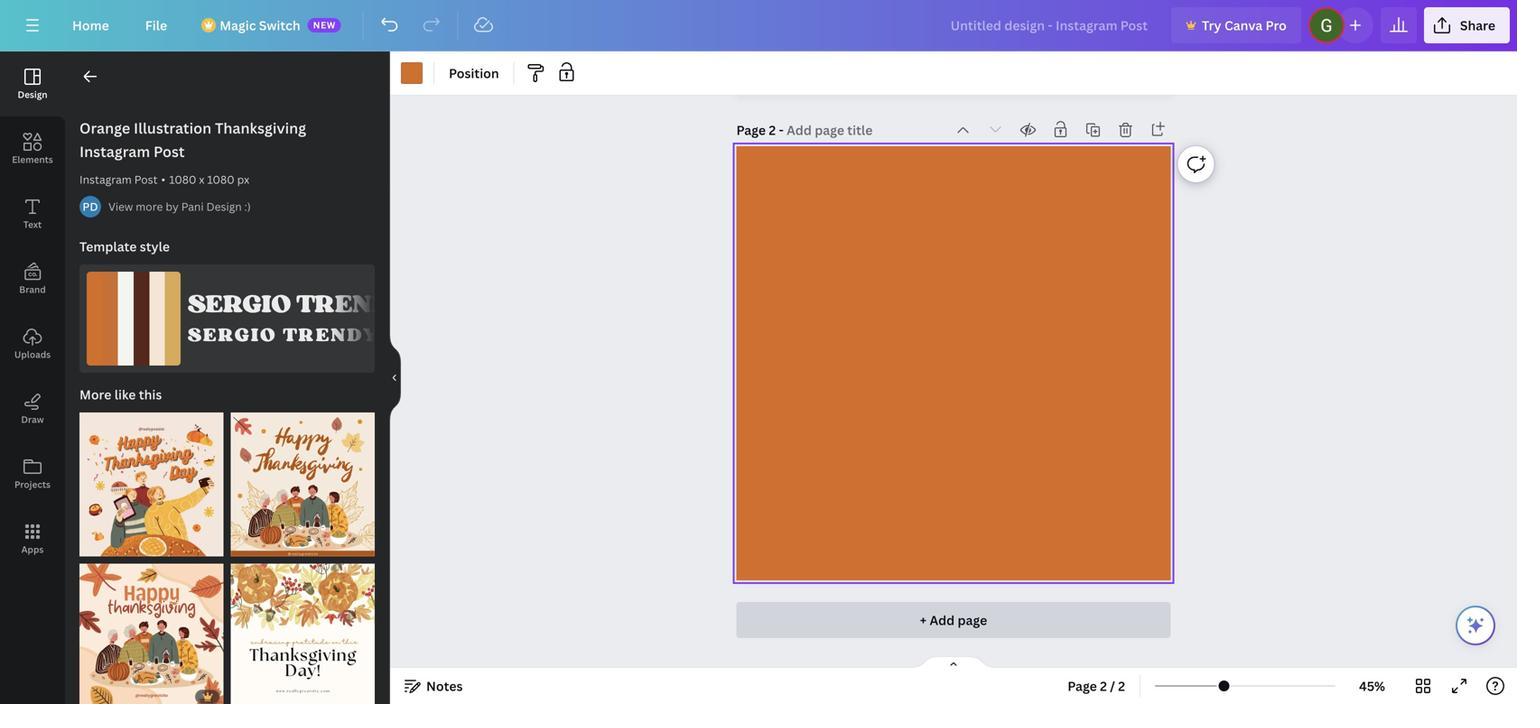 Task type: describe. For each thing, give the bounding box(es) containing it.
:)
[[245, 199, 251, 214]]

45% button
[[1343, 672, 1402, 701]]

/
[[1111, 678, 1116, 695]]

try canva pro button
[[1172, 7, 1302, 43]]

draw
[[21, 414, 44, 426]]

position button
[[442, 59, 507, 88]]

orange playful thanksgiving instagram post image
[[80, 413, 224, 557]]

elements
[[12, 154, 53, 166]]

page 2 / 2 button
[[1061, 672, 1133, 701]]

1 horizontal spatial design
[[206, 199, 242, 214]]

pani design :) image
[[80, 196, 101, 218]]

1 vertical spatial post
[[134, 172, 158, 187]]

2 instagram from the top
[[80, 172, 132, 187]]

+ add page
[[920, 612, 988, 629]]

0 vertical spatial trendy
[[297, 288, 410, 319]]

1 1080 from the left
[[169, 172, 196, 187]]

+
[[920, 612, 927, 629]]

px
[[237, 172, 250, 187]]

orange illustrated happy thanksgiving day instagram post image
[[80, 564, 224, 705]]

design button
[[0, 51, 65, 117]]

try
[[1203, 17, 1222, 34]]

orange watercolor happy thanksgiving instagram post group
[[231, 553, 375, 705]]

more
[[136, 199, 163, 214]]

page 2 / 2
[[1068, 678, 1126, 695]]

orange illustration thanksgiving instagram post
[[80, 118, 306, 161]]

side panel tab list
[[0, 51, 65, 572]]

style
[[140, 238, 170, 255]]

brand button
[[0, 247, 65, 312]]

hide image
[[389, 335, 401, 421]]

more
[[80, 386, 111, 403]]

1 sergio from the top
[[188, 288, 291, 319]]

home
[[72, 17, 109, 34]]

text
[[23, 219, 42, 231]]

page for page 2 -
[[737, 122, 766, 139]]

notes button
[[398, 672, 470, 701]]

2 for -
[[769, 122, 776, 139]]

try canva pro
[[1203, 17, 1287, 34]]

brand
[[19, 284, 46, 296]]

+ add page button
[[737, 603, 1171, 639]]

text button
[[0, 182, 65, 247]]

add
[[930, 612, 955, 629]]

more like this
[[80, 386, 162, 403]]

beige yellow cute illustrative happy thanksgiving instagram post image
[[231, 413, 375, 557]]

sergio trendy sergio trendy
[[188, 288, 410, 346]]

file button
[[131, 7, 182, 43]]

view
[[108, 199, 133, 214]]

home link
[[58, 7, 124, 43]]

-
[[779, 122, 784, 139]]

Page title text field
[[787, 121, 875, 139]]



Task type: vqa. For each thing, say whether or not it's contained in the screenshot.
Elements
yes



Task type: locate. For each thing, give the bounding box(es) containing it.
show pages image
[[911, 656, 997, 670]]

thanksgiving
[[215, 118, 306, 138]]

instagram up view
[[80, 172, 132, 187]]

2 1080 from the left
[[207, 172, 235, 187]]

orange
[[80, 118, 130, 138]]

x
[[199, 172, 205, 187]]

2 sergio from the top
[[188, 323, 277, 346]]

1 vertical spatial page
[[1068, 678, 1097, 695]]

1 vertical spatial design
[[206, 199, 242, 214]]

this
[[139, 386, 162, 403]]

page left /
[[1068, 678, 1097, 695]]

page 2 -
[[737, 122, 787, 139]]

trendy
[[297, 288, 410, 319], [283, 323, 380, 346]]

by
[[166, 199, 179, 214]]

Design title text field
[[937, 7, 1165, 43]]

design inside side panel 'tab list'
[[18, 89, 47, 101]]

orange watercolor happy thanksgiving instagram post image
[[231, 564, 375, 705]]

trendy left hide image in the left of the page
[[283, 323, 380, 346]]

design left the :)
[[206, 199, 242, 214]]

0 vertical spatial sergio
[[188, 288, 291, 319]]

page
[[737, 122, 766, 139], [1068, 678, 1097, 695]]

0 vertical spatial page
[[737, 122, 766, 139]]

0 vertical spatial instagram
[[80, 142, 150, 161]]

draw button
[[0, 377, 65, 442]]

1 horizontal spatial 2
[[1100, 678, 1108, 695]]

main menu bar
[[0, 0, 1518, 51]]

0 vertical spatial design
[[18, 89, 47, 101]]

1080
[[169, 172, 196, 187], [207, 172, 235, 187]]

0 horizontal spatial 1080
[[169, 172, 196, 187]]

page
[[958, 612, 988, 629]]

1080 x 1080 px
[[169, 172, 250, 187]]

1 horizontal spatial 1080
[[207, 172, 235, 187]]

pani
[[181, 199, 204, 214]]

orange playful thanksgiving instagram post group
[[80, 402, 224, 557]]

post up more
[[134, 172, 158, 187]]

1 vertical spatial sergio
[[188, 323, 277, 346]]

design up elements button
[[18, 89, 47, 101]]

projects
[[14, 479, 51, 491]]

2 left -
[[769, 122, 776, 139]]

projects button
[[0, 442, 65, 507]]

instagram
[[80, 142, 150, 161], [80, 172, 132, 187]]

notes
[[426, 678, 463, 695]]

page inside button
[[1068, 678, 1097, 695]]

0 horizontal spatial 2
[[769, 122, 776, 139]]

template style
[[80, 238, 170, 255]]

sergio
[[188, 288, 291, 319], [188, 323, 277, 346]]

post inside orange illustration thanksgiving instagram post
[[154, 142, 185, 161]]

position
[[449, 65, 499, 82]]

switch
[[259, 17, 301, 34]]

page for page 2 / 2
[[1068, 678, 1097, 695]]

elements button
[[0, 117, 65, 182]]

1080 right x
[[207, 172, 235, 187]]

1 horizontal spatial page
[[1068, 678, 1097, 695]]

pro
[[1266, 17, 1287, 34]]

trendy up hide image in the left of the page
[[297, 288, 410, 319]]

2 horizontal spatial 2
[[1119, 678, 1126, 695]]

apps
[[21, 544, 44, 556]]

uploads
[[14, 349, 51, 361]]

2
[[769, 122, 776, 139], [1100, 678, 1108, 695], [1119, 678, 1126, 695]]

view more by pani design :)
[[108, 199, 251, 214]]

instagram down "orange"
[[80, 142, 150, 161]]

share
[[1461, 17, 1496, 34]]

1080 left x
[[169, 172, 196, 187]]

2 right /
[[1119, 678, 1126, 695]]

instagram post
[[80, 172, 158, 187]]

page left -
[[737, 122, 766, 139]]

magic switch
[[220, 17, 301, 34]]

post down illustration
[[154, 142, 185, 161]]

0 horizontal spatial design
[[18, 89, 47, 101]]

post
[[154, 142, 185, 161], [134, 172, 158, 187]]

canva assistant image
[[1465, 615, 1487, 637]]

share button
[[1425, 7, 1511, 43]]

45%
[[1360, 678, 1386, 695]]

0 vertical spatial post
[[154, 142, 185, 161]]

1 vertical spatial trendy
[[283, 323, 380, 346]]

1 instagram from the top
[[80, 142, 150, 161]]

0 horizontal spatial page
[[737, 122, 766, 139]]

design
[[18, 89, 47, 101], [206, 199, 242, 214]]

uploads button
[[0, 312, 65, 377]]

template
[[80, 238, 137, 255]]

apps button
[[0, 507, 65, 572]]

#db6a17 image
[[401, 62, 423, 84]]

instagram inside orange illustration thanksgiving instagram post
[[80, 142, 150, 161]]

file
[[145, 17, 167, 34]]

magic
[[220, 17, 256, 34]]

illustration
[[134, 118, 212, 138]]

2 left /
[[1100, 678, 1108, 695]]

beige yellow cute illustrative happy thanksgiving instagram post group
[[231, 402, 375, 557]]

canva
[[1225, 17, 1263, 34]]

pani design :) element
[[80, 196, 101, 218]]

#db6a17 image
[[401, 62, 423, 84]]

2 for /
[[1100, 678, 1108, 695]]

1 vertical spatial instagram
[[80, 172, 132, 187]]

new
[[313, 19, 336, 31]]

view more by pani design :) button
[[108, 198, 251, 216]]

like
[[114, 386, 136, 403]]

orange illustrated happy thanksgiving day instagram post group
[[80, 553, 224, 705]]



